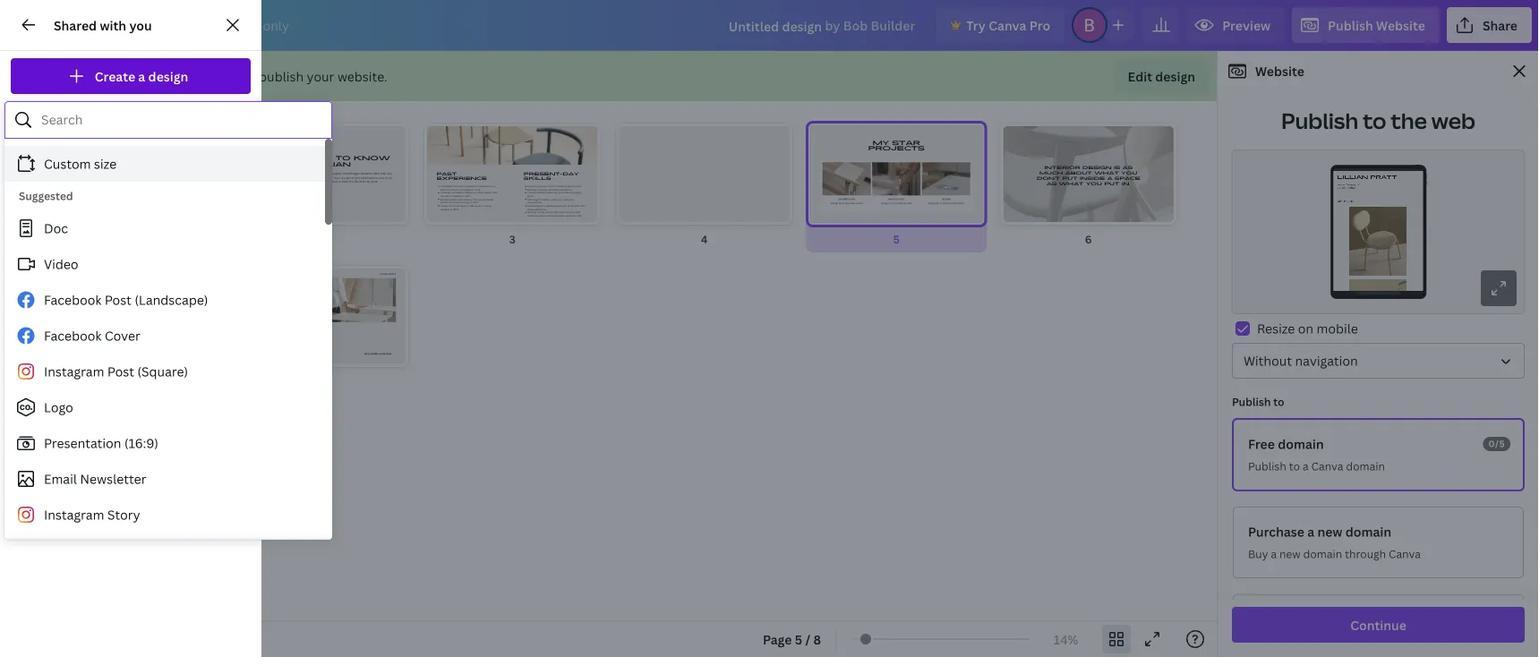 Task type: locate. For each thing, give the bounding box(es) containing it.
0 vertical spatial 2023
[[472, 201, 478, 205]]

to right 'approach'
[[339, 179, 341, 184]]

1 horizontal spatial your
[[307, 68, 334, 85]]

0 horizontal spatial working
[[53, 314, 62, 318]]

the inside the design for a spa and retreat the amber house design for a boutique hotel beauvois place design for a restaurant and bar frucinni
[[838, 198, 841, 201]]

in left at
[[470, 201, 472, 205]]

facebook for facebook cover
[[44, 327, 102, 344]]

bring right clients
[[569, 211, 575, 214]]

0 vertical spatial of
[[351, 176, 354, 180]]

don't
[[1037, 175, 1060, 180]]

to right try
[[390, 176, 392, 180]]

1 vertical spatial requirements
[[527, 201, 542, 205]]

with right love
[[327, 176, 333, 180]]

design down time
[[459, 204, 467, 208]]

furniture up was
[[62, 317, 71, 321]]

0 vertical spatial shared
[[54, 17, 97, 34]]

purchase
[[1248, 523, 1304, 540]]

i left am
[[311, 176, 311, 180]]

shared with you
[[54, 17, 152, 34]]

of left zen at the left top
[[351, 176, 354, 180]]

1 horizontal spatial as
[[1047, 181, 1057, 186]]

past
[[437, 171, 457, 176]]

shared for shared content will appear here
[[33, 228, 77, 245]]

edit
[[1128, 68, 1152, 85]]

work.
[[371, 179, 378, 184]]

sleek,
[[89, 323, 95, 327]]

0 vertical spatial requirements
[[567, 185, 581, 188]]

design left by
[[782, 17, 822, 34]]

facebook down team at the left top
[[44, 327, 102, 344]]

what down is
[[1094, 170, 1119, 175]]

0 horizontal spatial lillian
[[311, 160, 351, 167]]

arts
[[459, 188, 463, 192]]

design inside 'main' 'menu bar'
[[782, 17, 822, 34]]

1 vertical spatial shared
[[33, 228, 77, 245]]

bring left the this
[[311, 179, 318, 184]]

page 5 / 8 button
[[756, 625, 828, 654]]

2 vertical spatial as
[[475, 204, 478, 208]]

working up 'creative'
[[53, 314, 62, 318]]

shared up we've
[[54, 17, 97, 34]]

that
[[53, 323, 57, 327]]

untitled design by bob builder
[[729, 17, 915, 34]]

0 horizontal spatial of
[[351, 176, 354, 180]]

0 vertical spatial canva
[[989, 17, 1026, 34]]

website.
[[337, 68, 387, 85]]

1 vertical spatial instagram
[[44, 506, 104, 523]]

1 vertical spatial life
[[578, 214, 581, 218]]

bob
[[843, 17, 868, 34]]

a right create
[[138, 68, 145, 85]]

4 for from the left
[[937, 201, 940, 205]]

bring inside the i'm an interior designer and blogger based in new york city. i am in love with the concept of zen minimalism and i try to bring this approach to both my life and my work.
[[311, 179, 318, 184]]

0 vertical spatial house
[[849, 198, 855, 201]]

in right am
[[318, 176, 320, 180]]

facebook for facebook post (landscape)
[[44, 291, 102, 308]]

video link
[[4, 246, 325, 282]]

0 horizontal spatial furniture
[[62, 317, 71, 321]]

1 vertical spatial bring
[[569, 211, 575, 214]]

design down beauvois
[[881, 201, 889, 205]]

publish to the web
[[1281, 105, 1476, 135]]

design
[[484, 191, 492, 195], [462, 201, 469, 205], [831, 201, 838, 205], [881, 201, 889, 205], [928, 201, 936, 205], [459, 204, 467, 208]]

1 vertical spatial post
[[107, 363, 134, 380]]

degree up 2022
[[464, 188, 471, 192]]

with right academy
[[489, 185, 493, 188]]

pratt
[[113, 129, 166, 140]]

rendering
[[563, 191, 573, 195]]

only
[[263, 17, 289, 34]]

let's work together
[[364, 352, 391, 356]]

instagram up logo
[[44, 363, 104, 380]]

1 vertical spatial as
[[1047, 181, 1057, 186]]

instagram for instagram post (square)
[[44, 363, 104, 380]]

i
[[311, 176, 311, 180], [384, 176, 384, 180], [74, 320, 75, 324]]

new down purchase
[[1279, 546, 1301, 561]]

with inside assessing space, room, or builiding requirements reading, drawing, and editing blueprints conceptualizing, sketching, and rendering design plans adhering to building codes and inspection requirements determining the optimal placement of furniture and large appliances working collaboratively with clients to bring their residential and commercial space dreams to life
[[554, 211, 558, 214]]

as right is
[[1122, 164, 1133, 170]]

(landscape)
[[135, 291, 208, 308]]

lillian inside get to know lillian
[[311, 160, 351, 167]]

put down about
[[1062, 175, 1078, 180]]

place
[[899, 198, 904, 201]]

trempleway
[[463, 185, 476, 188], [480, 198, 494, 201]]

perfectly
[[53, 327, 62, 331]]

0 vertical spatial what
[[1094, 170, 1119, 175]]

inside
[[1080, 175, 1105, 180]]

of left fine
[[451, 188, 453, 192]]

5 inside button
[[795, 631, 802, 648]]

both inside the i'm an interior designer and blogger based in new york city. i am in love with the concept of zen minimalism and i try to bring this approach to both my life and my work.
[[342, 179, 349, 184]]

website
[[1376, 17, 1425, 34], [1255, 63, 1304, 80]]

create
[[95, 68, 135, 85]]

1 vertical spatial from
[[493, 191, 498, 195]]

2 vertical spatial their
[[80, 327, 85, 331]]

the left optimal
[[541, 204, 545, 208]]

of inside assessing space, room, or builiding requirements reading, drawing, and editing blueprints conceptualizing, sketching, and rendering design plans adhering to building codes and inspection requirements determining the optimal placement of furniture and large appliances working collaboratively with clients to bring their residential and commercial space dreams to life
[[567, 204, 570, 208]]

1 horizontal spatial new
[[1317, 523, 1342, 540]]

put left in. on the top
[[1104, 181, 1120, 186]]

with left clients
[[554, 211, 558, 214]]

0 horizontal spatial as
[[475, 204, 478, 208]]

with inside minimalist comforts working with the amber house required custom furniture design. together, their creative team and i designed furniture that was both comfortable and sleek, perfectly encapsulating their aesthetic.
[[62, 314, 67, 318]]

and down builiding
[[558, 191, 562, 195]]

a inside "interior design is as much about what you don't put inside a space as what you put in."
[[1107, 175, 1113, 180]]

1 horizontal spatial house
[[849, 198, 855, 201]]

domain up "purchase a new domain buy a new domain through canva"
[[1346, 458, 1385, 473]]

0 vertical spatial life
[[355, 179, 358, 184]]

studio
[[467, 204, 474, 208]]

interior designer + visual creative
[[46, 158, 70, 166]]

i'm
[[311, 172, 314, 176]]

0 horizontal spatial i
[[74, 320, 75, 324]]

2 vertical spatial canva
[[1389, 546, 1421, 561]]

1 vertical spatial an
[[478, 204, 481, 208]]

both right was
[[63, 323, 68, 327]]

1 vertical spatial their
[[92, 317, 97, 321]]

publish
[[259, 68, 304, 85]]

0 horizontal spatial from
[[453, 185, 458, 188]]

0 horizontal spatial life
[[355, 179, 358, 184]]

0 horizontal spatial your
[[125, 68, 153, 85]]

my right same
[[451, 191, 455, 195]]

a down beauvois
[[893, 201, 895, 205]]

reading,
[[527, 188, 537, 192]]

0 horizontal spatial 5
[[795, 631, 802, 648]]

2 facebook from the top
[[44, 327, 102, 344]]

0 horizontal spatial space
[[558, 214, 565, 218]]

clients
[[559, 211, 566, 214]]

0 vertical spatial bring
[[311, 179, 318, 184]]

2023
[[472, 201, 478, 205], [453, 208, 459, 211]]

canva inside "purchase a new domain buy a new domain through canva"
[[1389, 546, 1421, 561]]

design up search search box
[[148, 68, 188, 85]]

your
[[125, 68, 153, 85], [307, 68, 334, 85]]

space up in. on the top
[[1115, 175, 1140, 180]]

and
[[343, 172, 348, 176], [377, 176, 383, 180], [359, 179, 365, 184], [548, 188, 552, 192], [558, 191, 562, 195], [558, 198, 562, 201], [850, 201, 854, 205], [955, 201, 959, 205], [580, 204, 584, 208], [540, 214, 544, 218], [69, 320, 74, 324], [84, 323, 88, 327]]

my left work.
[[366, 179, 370, 184]]

academy
[[451, 195, 462, 198]]

to left web at the top right of page
[[1363, 105, 1386, 135]]

post up "cover"
[[105, 291, 132, 308]]

1 vertical spatial what
[[1059, 181, 1084, 186]]

concept
[[339, 176, 350, 180]]

work
[[371, 352, 378, 356]]

1 horizontal spatial requirements
[[567, 185, 581, 188]]

1 horizontal spatial life
[[578, 214, 581, 218]]

with left the
[[62, 314, 67, 318]]

0 vertical spatial 5
[[893, 232, 900, 246]]

3
[[509, 232, 516, 246]]

facebook
[[44, 291, 102, 308], [44, 327, 102, 344]]

view
[[231, 17, 260, 34]]

1 vertical spatial new
[[1279, 546, 1301, 561]]

1 for from the left
[[450, 201, 453, 205]]

0 vertical spatial from
[[453, 185, 458, 188]]

facebook up the
[[44, 291, 102, 308]]

trempleway up in-
[[480, 198, 494, 201]]

and right team at the left top
[[69, 320, 74, 324]]

from right 2020
[[493, 191, 498, 195]]

designer up 'approach'
[[330, 172, 342, 176]]

conceptualizing,
[[527, 191, 546, 195]]

0 horizontal spatial canva
[[989, 17, 1026, 34]]

what
[[1094, 170, 1119, 175], [1059, 181, 1084, 186]]

view only
[[231, 17, 289, 34]]

publish for publish to a canva domain
[[1248, 458, 1286, 473]]

1 vertical spatial lillian
[[380, 273, 388, 276]]

life right dreams
[[578, 214, 581, 218]]

5 down boutique
[[893, 232, 900, 246]]

mobile
[[1317, 319, 1358, 336]]

1 vertical spatial trempleway
[[480, 198, 494, 201]]

0 horizontal spatial an
[[315, 172, 319, 176]]

with up create
[[100, 17, 126, 34]]

master's
[[455, 191, 464, 195]]

together
[[379, 352, 391, 356]]

experience
[[437, 175, 487, 181]]

requirements down the plans
[[527, 201, 542, 205]]

my inside my star projects
[[873, 139, 889, 146]]

shared content will appear here
[[33, 228, 228, 245]]

and down based at top left
[[359, 179, 365, 184]]

became
[[440, 198, 449, 201]]

to down free domain
[[1289, 458, 1300, 473]]

as
[[1122, 164, 1133, 170], [1047, 181, 1057, 186], [475, 204, 478, 208]]

their down the designed
[[80, 327, 85, 331]]

their right dreams
[[576, 211, 581, 214]]

for down beauvois
[[889, 201, 892, 205]]

instagram for instagram story
[[44, 506, 104, 523]]

1 your from the left
[[125, 68, 153, 85]]

in up at
[[474, 191, 475, 195]]

together,
[[81, 317, 91, 321]]

Search search field
[[41, 103, 320, 137]]

presentation
[[44, 435, 121, 452]]

encapsulating
[[63, 327, 79, 331]]

design inside "interior design is as much about what you don't put inside a space as what you put in."
[[1082, 164, 1112, 170]]

0 vertical spatial website
[[1376, 17, 1425, 34]]

2 instagram from the top
[[44, 506, 104, 523]]

custom
[[44, 155, 91, 172]]

0 vertical spatial post
[[105, 291, 132, 308]]

1 horizontal spatial website
[[1376, 17, 1425, 34]]

spa
[[845, 201, 849, 205]]

life down blogger
[[355, 179, 358, 184]]

design left spa
[[831, 201, 838, 205]]

1 vertical spatial of
[[451, 188, 453, 192]]

of inside the i'm an interior designer and blogger based in new york city. i am in love with the concept of zen minimalism and i try to bring this approach to both my life and my work.
[[351, 176, 354, 180]]

an inside graduated from the trempleway academy with a bachelor of fine arts degree in 2020 obtained my master's degree in interior design from the same academy in 2022 became a part-time teacher at the trempleway institute for interior design in 2023 joined the dxcb design studio as an in-house designer in 2023
[[478, 204, 481, 208]]

house
[[81, 314, 88, 318]]

life
[[355, 179, 358, 184], [578, 214, 581, 218]]

continue
[[1350, 616, 1406, 633]]

in.
[[1122, 181, 1130, 186]]

design inside assessing space, room, or builiding requirements reading, drawing, and editing blueprints conceptualizing, sketching, and rendering design plans adhering to building codes and inspection requirements determining the optimal placement of furniture and large appliances working collaboratively with clients to bring their residential and commercial space dreams to life
[[574, 191, 581, 195]]

0 horizontal spatial requirements
[[527, 201, 542, 205]]

2 horizontal spatial of
[[567, 204, 570, 208]]

0/5
[[1488, 437, 1505, 449]]

2 horizontal spatial their
[[576, 211, 581, 214]]

a down free domain
[[1303, 458, 1309, 473]]

furniture down inspection
[[570, 204, 579, 208]]

1 horizontal spatial space
[[1115, 175, 1140, 180]]

2023 right teacher
[[472, 201, 478, 205]]

0 horizontal spatial both
[[63, 323, 68, 327]]

blueprints
[[561, 188, 572, 192]]

create a design button
[[11, 58, 251, 94]]

8
[[813, 631, 821, 648]]

2 horizontal spatial i
[[384, 176, 384, 180]]

0 vertical spatial space
[[1115, 175, 1140, 180]]

0 vertical spatial lillian
[[311, 160, 351, 167]]

1 horizontal spatial working
[[527, 211, 536, 214]]

publish
[[1328, 17, 1373, 34], [1281, 105, 1358, 135], [1232, 394, 1271, 409], [1248, 458, 1286, 473]]

1 vertical spatial 5
[[795, 631, 802, 648]]

drawing,
[[538, 188, 547, 192]]

comfortable
[[69, 323, 83, 327]]

0 vertical spatial working
[[527, 211, 536, 214]]

1 vertical spatial working
[[53, 314, 62, 318]]

design up inside
[[1082, 164, 1112, 170]]

publish inside publish website dropdown button
[[1328, 17, 1373, 34]]

0 vertical spatial instagram
[[44, 363, 104, 380]]

1 vertical spatial house
[[485, 204, 492, 208]]

1 vertical spatial designer
[[440, 208, 450, 211]]

with inside the i'm an interior designer and blogger based in new york city. i am in love with the concept of zen minimalism and i try to bring this approach to both my life and my work.
[[327, 176, 333, 180]]

aesthetic.
[[86, 327, 97, 331]]

1 facebook from the top
[[44, 291, 102, 308]]

and left bar
[[955, 201, 959, 205]]

with
[[100, 17, 126, 34], [327, 176, 333, 180], [489, 185, 493, 188], [554, 211, 558, 214], [62, 314, 67, 318]]

space inside assessing space, room, or builiding requirements reading, drawing, and editing blueprints conceptualizing, sketching, and rendering design plans adhering to building codes and inspection requirements determining the optimal placement of furniture and large appliances working collaboratively with clients to bring their residential and commercial space dreams to life
[[558, 214, 565, 218]]

0 horizontal spatial website
[[1255, 63, 1304, 80]]

3 for from the left
[[889, 201, 892, 205]]

1 horizontal spatial designer
[[440, 208, 450, 211]]

1 vertical spatial 2023
[[453, 208, 459, 211]]

(square)
[[137, 363, 188, 380]]

suggested
[[19, 188, 73, 203]]

design down academy
[[484, 191, 492, 195]]

in left dxcb
[[451, 208, 452, 211]]

requirements up 'rendering'
[[567, 185, 581, 188]]

post for instagram
[[107, 363, 134, 380]]

from left arts
[[453, 185, 458, 188]]

new right purchase
[[1317, 523, 1342, 540]]

lillian left pratt
[[380, 273, 388, 276]]

2 horizontal spatial canva
[[1389, 546, 1421, 561]]

lillian up interior at the left
[[311, 160, 351, 167]]

canva right try
[[989, 17, 1026, 34]]

canva inside button
[[989, 17, 1026, 34]]

designer down institute
[[440, 208, 450, 211]]

1 horizontal spatial i
[[311, 176, 311, 180]]

working down determining
[[527, 211, 536, 214]]

edit design
[[1128, 68, 1195, 85]]

1 instagram from the top
[[44, 363, 104, 380]]

placement
[[555, 204, 567, 208]]

story
[[107, 506, 140, 523]]

1 horizontal spatial trempleway
[[480, 198, 494, 201]]

an right the i'm
[[315, 172, 319, 176]]

0 vertical spatial facebook
[[44, 291, 102, 308]]

0 horizontal spatial put
[[1062, 175, 1078, 180]]

0 vertical spatial an
[[315, 172, 319, 176]]

the right fine
[[459, 185, 462, 188]]

0 horizontal spatial designer
[[330, 172, 342, 176]]

1 vertical spatial website
[[1255, 63, 1304, 80]]

0 horizontal spatial house
[[485, 204, 492, 208]]

and left try
[[377, 176, 383, 180]]

instagram story
[[44, 506, 140, 523]]

1 horizontal spatial an
[[478, 204, 481, 208]]

we've
[[43, 68, 79, 85]]

2020
[[475, 188, 480, 192]]

0 vertical spatial their
[[576, 211, 581, 214]]

0 horizontal spatial new
[[1279, 546, 1301, 561]]

2 horizontal spatial furniture
[[570, 204, 579, 208]]

optimal
[[546, 204, 554, 208]]

approach
[[324, 179, 338, 184]]

the left web at the top right of page
[[1391, 105, 1427, 135]]

custom size
[[44, 155, 117, 172]]

same
[[445, 195, 451, 198]]

trempleway right arts
[[463, 185, 476, 188]]

1 horizontal spatial of
[[451, 188, 453, 192]]

0 horizontal spatial trempleway
[[463, 185, 476, 188]]

0 horizontal spatial their
[[80, 327, 85, 331]]

1 vertical spatial space
[[558, 214, 565, 218]]

0 horizontal spatial what
[[1059, 181, 1084, 186]]

an left in-
[[478, 204, 481, 208]]

1 vertical spatial canva
[[1311, 458, 1343, 473]]

2023 down part-
[[453, 208, 459, 211]]



Task type: describe. For each thing, give the bounding box(es) containing it.
design for a spa and retreat the amber house design for a boutique hotel beauvois place design for a restaurant and bar frucinni
[[831, 198, 964, 205]]

pratt
[[389, 273, 396, 276]]

lillian pratt
[[380, 273, 396, 276]]

and right spa
[[850, 201, 854, 205]]

0 horizontal spatial 2023
[[453, 208, 459, 211]]

the right at
[[476, 198, 479, 201]]

visual
[[46, 161, 54, 166]]

a right purchase
[[1307, 523, 1314, 540]]

life inside assessing space, room, or builiding requirements reading, drawing, and editing blueprints conceptualizing, sketching, and rendering design plans adhering to building codes and inspection requirements determining the optimal placement of furniture and large appliances working collaboratively with clients to bring their residential and commercial space dreams to life
[[578, 214, 581, 218]]

designed
[[76, 320, 86, 324]]

home link
[[57, 7, 122, 43]]

resize on mobile
[[1257, 319, 1358, 336]]

comforts
[[69, 304, 84, 309]]

edit design button
[[1113, 58, 1210, 94]]

1 horizontal spatial furniture
[[87, 320, 96, 324]]

0 vertical spatial new
[[1317, 523, 1342, 540]]

appear
[[155, 228, 197, 245]]

furniture inside assessing space, room, or builiding requirements reading, drawing, and editing blueprints conceptualizing, sketching, and rendering design plans adhering to building codes and inspection requirements determining the optimal placement of furniture and large appliances working collaboratively with clients to bring their residential and commercial space dreams to life
[[570, 204, 579, 208]]

lillian
[[46, 129, 108, 140]]

2025 portfolio
[[46, 176, 65, 180]]

space,
[[539, 185, 546, 188]]

present-day skills
[[524, 171, 579, 181]]

i inside minimalist comforts working with the amber house required custom furniture design. together, their creative team and i designed furniture that was both comfortable and sleek, perfectly encapsulating their aesthetic.
[[74, 320, 75, 324]]

to right clients
[[567, 211, 569, 214]]

try
[[385, 176, 389, 180]]

and right codes
[[558, 198, 562, 201]]

day
[[563, 171, 579, 176]]

1 horizontal spatial 2023
[[472, 201, 478, 205]]

or
[[554, 185, 556, 188]]

to right dreams
[[575, 214, 577, 218]]

both inside minimalist comforts working with the amber house required custom furniture design. together, their creative team and i designed furniture that was both comfortable and sleek, perfectly encapsulating their aesthetic.
[[63, 323, 68, 327]]

for inside graduated from the trempleway academy with a bachelor of fine arts degree in 2020 obtained my master's degree in interior design from the same academy in 2022 became a part-time teacher at the trempleway institute for interior design in 2023 joined the dxcb design studio as an in-house designer in 2023
[[450, 201, 453, 205]]

institute
[[440, 201, 449, 205]]

1 horizontal spatial 5
[[893, 232, 900, 246]]

space inside "interior design is as much about what you don't put inside a space as what you put in."
[[1115, 175, 1140, 180]]

a left spa
[[843, 201, 844, 205]]

amber
[[72, 314, 80, 318]]

and left sleek,
[[84, 323, 88, 327]]

the left dxcb
[[448, 204, 452, 208]]

much
[[1040, 170, 1063, 175]]

presentation (16:9) link
[[4, 425, 325, 461]]

my left zen at the left top
[[349, 179, 354, 184]]

time
[[458, 198, 463, 201]]

2 for from the left
[[839, 201, 842, 205]]

resize
[[1257, 319, 1295, 336]]

a right "buy"
[[1271, 546, 1277, 561]]

working inside minimalist comforts working with the amber house required custom furniture design. together, their creative team and i designed furniture that was both comfortable and sleek, perfectly encapsulating their aesthetic.
[[53, 314, 62, 318]]

design.
[[72, 317, 80, 321]]

email
[[44, 471, 77, 488]]

blogger
[[349, 172, 360, 176]]

collaboratively
[[537, 211, 553, 214]]

instagram post (square) link
[[4, 354, 325, 389]]

get to know lillian
[[311, 154, 390, 167]]

instagram story link
[[4, 497, 325, 533]]

appliances
[[534, 208, 546, 211]]

a down frucinni
[[940, 201, 942, 205]]

interior design is as much about what you don't put inside a space as what you put in. button
[[1003, 126, 1174, 247]]

1 horizontal spatial from
[[493, 191, 498, 195]]

to inside get to know lillian
[[335, 154, 351, 161]]

and right placement at the left
[[580, 204, 584, 208]]

purchase a new domain buy a new domain through canva
[[1248, 523, 1421, 561]]

untitled
[[729, 17, 779, 34]]

an inside the i'm an interior designer and blogger based in new york city. i am in love with the concept of zen minimalism and i try to bring this approach to both my life and my work.
[[315, 172, 319, 176]]

my star projects
[[868, 139, 925, 152]]

facebook post (landscape) link
[[4, 282, 325, 318]]

creative
[[53, 320, 62, 324]]

bring inside assessing space, room, or builiding requirements reading, drawing, and editing blueprints conceptualizing, sketching, and rendering design plans adhering to building codes and inspection requirements determining the optimal placement of furniture and large appliances working collaboratively with clients to bring their residential and commercial space dreams to life
[[569, 211, 575, 214]]

publish for publish website
[[1328, 17, 1373, 34]]

assessing space, room, or builiding requirements reading, drawing, and editing blueprints conceptualizing, sketching, and rendering design plans adhering to building codes and inspection requirements determining the optimal placement of furniture and large appliances working collaboratively with clients to bring their residential and commercial space dreams to life
[[527, 185, 584, 218]]

email newsletter
[[44, 471, 146, 488]]

about
[[1065, 170, 1092, 175]]

beauvois
[[888, 198, 898, 201]]

you down inside
[[1086, 181, 1102, 186]]

publish to
[[1232, 394, 1284, 409]]

1 horizontal spatial what
[[1094, 170, 1119, 175]]

shared for shared with you
[[54, 17, 97, 34]]

design left while at the left top
[[156, 68, 195, 85]]

you right while at the left top
[[233, 68, 256, 85]]

minimalist
[[53, 304, 68, 309]]

while
[[198, 68, 230, 85]]

1 horizontal spatial canva
[[1311, 458, 1343, 473]]

and down appliances
[[540, 214, 544, 218]]

bachelor
[[440, 188, 450, 192]]

city.
[[387, 172, 393, 176]]

a right academy
[[494, 185, 495, 188]]

large
[[527, 208, 533, 211]]

creative
[[55, 161, 66, 166]]

builder
[[871, 17, 915, 34]]

in left 2020
[[472, 188, 474, 192]]

domain left "through"
[[1303, 546, 1342, 561]]

design left restaurant
[[928, 201, 936, 205]]

you up in. on the top
[[1121, 170, 1137, 175]]

of inside graduated from the trempleway academy with a bachelor of fine arts degree in 2020 obtained my master's degree in interior design from the same academy in 2022 became a part-time teacher at the trempleway institute for interior design in 2023 joined the dxcb design studio as an in-house designer in 2023
[[451, 188, 453, 192]]

and left or
[[548, 188, 552, 192]]

preview button
[[1186, 7, 1285, 43]]

and left blogger
[[343, 172, 348, 176]]

codes
[[550, 198, 557, 201]]

try canva pro button
[[936, 7, 1065, 43]]

my inside graduated from the trempleway academy with a bachelor of fine arts degree in 2020 obtained my master's degree in interior design from the same academy in 2022 became a part-time teacher at the trempleway institute for interior design in 2023 joined the dxcb design studio as an in-house designer in 2023
[[451, 191, 455, 195]]

will
[[131, 228, 152, 245]]

1 horizontal spatial lillian
[[380, 273, 388, 276]]

design inside dropdown button
[[148, 68, 188, 85]]

publish for publish to
[[1232, 394, 1271, 409]]

to left the building
[[538, 198, 540, 201]]

frucinni
[[942, 198, 951, 201]]

domain up publish to a canva domain
[[1278, 435, 1324, 452]]

website inside dropdown button
[[1376, 17, 1425, 34]]

post for facebook
[[105, 291, 132, 308]]

joined
[[440, 204, 448, 208]]

interior inside "interior design is as much about what you don't put inside a space as what you put in."
[[1044, 164, 1080, 170]]

a inside dropdown button
[[138, 68, 145, 85]]

to up free domain
[[1273, 394, 1284, 409]]

cover
[[105, 327, 140, 344]]

main menu bar
[[0, 0, 1539, 51]]

house inside the design for a spa and retreat the amber house design for a boutique hotel beauvois place design for a restaurant and bar frucinni
[[849, 198, 855, 201]]

working inside assessing space, room, or builiding requirements reading, drawing, and editing blueprints conceptualizing, sketching, and rendering design plans adhering to building codes and inspection requirements determining the optimal placement of furniture and large appliances working collaboratively with clients to bring their residential and commercial space dreams to life
[[527, 211, 536, 214]]

design down 2022
[[462, 201, 469, 205]]

2 horizontal spatial as
[[1122, 164, 1133, 170]]

continue button
[[1232, 607, 1525, 643]]

here
[[200, 228, 228, 245]]

projects
[[868, 145, 925, 152]]

their inside assessing space, room, or builiding requirements reading, drawing, and editing blueprints conceptualizing, sketching, and rendering design plans adhering to building codes and inspection requirements determining the optimal placement of furniture and large appliances working collaboratively with clients to bring their residential and commercial space dreams to life
[[576, 211, 581, 214]]

the inside assessing space, room, or builiding requirements reading, drawing, and editing blueprints conceptualizing, sketching, and rendering design plans adhering to building codes and inspection requirements determining the optimal placement of furniture and large appliances working collaboratively with clients to bring their residential and commercial space dreams to life
[[541, 204, 545, 208]]

+
[[68, 158, 70, 162]]

life inside the i'm an interior designer and blogger based in new york city. i am in love with the concept of zen minimalism and i try to bring this approach to both my life and my work.
[[355, 179, 358, 184]]

in-
[[482, 204, 485, 208]]

you right home link
[[129, 17, 152, 34]]

as inside graduated from the trempleway academy with a bachelor of fine arts degree in 2020 obtained my master's degree in interior design from the same academy in 2022 became a part-time teacher at the trempleway institute for interior design in 2023 joined the dxcb design studio as an in-house designer in 2023
[[475, 204, 478, 208]]

plans
[[527, 195, 533, 198]]

facebook cover
[[44, 327, 140, 344]]

(16:9)
[[124, 435, 158, 452]]

presentation (16:9)
[[44, 435, 158, 452]]

the inside the i'm an interior designer and blogger based in new york city. i am in love with the concept of zen minimalism and i try to bring this approach to both my life and my work.
[[334, 176, 338, 180]]

domain up "through"
[[1345, 523, 1392, 540]]

the left same
[[440, 195, 444, 198]]

publish for publish to the web
[[1281, 105, 1358, 135]]

degree up teacher
[[465, 191, 473, 195]]

designer inside the i'm an interior designer and blogger based in new york city. i am in love with the concept of zen minimalism and i try to bring this approach to both my life and my work.
[[330, 172, 342, 176]]

the
[[68, 314, 72, 318]]

designer inside graduated from the trempleway academy with a bachelor of fine arts degree in 2020 obtained my master's degree in interior design from the same academy in 2022 became a part-time teacher at the trempleway institute for interior design in 2023 joined the dxcb design studio as an in-house designer in 2023
[[440, 208, 450, 211]]

a left part-
[[450, 198, 452, 201]]

2025
[[46, 176, 53, 180]]

minimalist comforts working with the amber house required custom furniture design. together, their creative team and i designed furniture that was both comfortable and sleek, perfectly encapsulating their aesthetic.
[[53, 304, 98, 331]]

instagram post (square)
[[44, 363, 188, 380]]

size
[[94, 155, 117, 172]]

1 horizontal spatial their
[[92, 317, 97, 321]]

6
[[1085, 232, 1092, 246]]

2 your from the left
[[307, 68, 334, 85]]

publish website
[[1328, 17, 1425, 34]]

1 horizontal spatial put
[[1104, 181, 1120, 186]]

page
[[763, 631, 792, 648]]

in left new
[[370, 172, 373, 176]]

teacher
[[464, 198, 472, 201]]

preview
[[1222, 17, 1271, 34]]

skills
[[524, 175, 551, 181]]

interior inside interior designer + visual creative
[[46, 158, 55, 162]]

in left 2022
[[463, 195, 465, 198]]

was
[[58, 323, 62, 327]]

design right edit
[[1155, 68, 1195, 85]]

this
[[318, 179, 323, 184]]

sketching,
[[546, 191, 557, 195]]

with inside graduated from the trempleway academy with a bachelor of fine arts degree in 2020 obtained my master's degree in interior design from the same academy in 2022 became a part-time teacher at the trempleway institute for interior design in 2023 joined the dxcb design studio as an in-house designer in 2023
[[489, 185, 493, 188]]

house inside graduated from the trempleway academy with a bachelor of fine arts degree in 2020 obtained my master's degree in interior design from the same academy in 2022 became a part-time teacher at the trempleway institute for interior design in 2023 joined the dxcb design studio as an in-house designer in 2023
[[485, 204, 492, 208]]



Task type: vqa. For each thing, say whether or not it's contained in the screenshot.
8 at the bottom of page
yes



